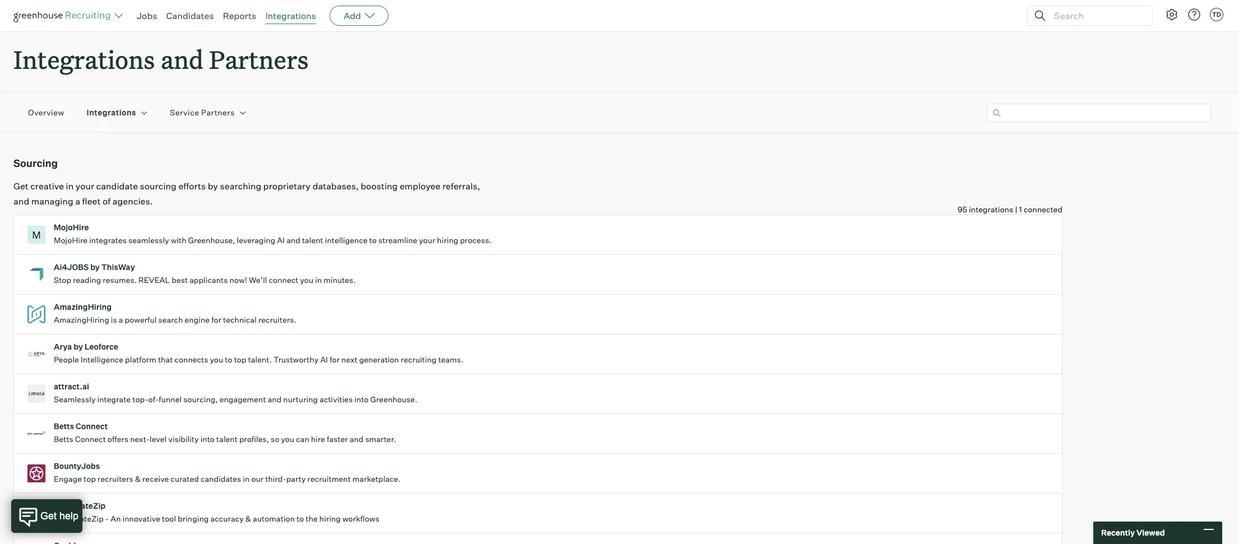 Task type: describe. For each thing, give the bounding box(es) containing it.
seamlessly
[[128, 236, 169, 245]]

best
[[172, 275, 188, 285]]

thisway
[[101, 262, 135, 272]]

faster
[[327, 435, 348, 444]]

reports
[[223, 10, 256, 21]]

intelligence
[[325, 236, 368, 245]]

1 betts from the top
[[54, 422, 74, 431]]

sourcing
[[140, 181, 177, 192]]

efforts
[[179, 181, 206, 192]]

2 mojohire from the top
[[54, 236, 88, 245]]

candidates link
[[166, 10, 214, 21]]

your inside get creative in your candidate sourcing efforts by searching proprietary databases, boosting employee referrals, and managing a fleet of agencies.
[[76, 181, 94, 192]]

connected
[[1024, 205, 1063, 214]]

party
[[286, 474, 306, 484]]

greenhouse recruiting image
[[13, 9, 114, 22]]

engine
[[185, 315, 210, 325]]

engage
[[54, 474, 82, 484]]

innovative
[[123, 514, 160, 524]]

|
[[1015, 205, 1018, 214]]

to inside mojohire mojohire integrates seamlessly with greenhouse, leveraging ai and talent intelligence to streamline your hiring process.
[[369, 236, 377, 245]]

an
[[111, 514, 121, 524]]

ai inside mojohire mojohire integrates seamlessly with greenhouse, leveraging ai and talent intelligence to streamline your hiring process.
[[277, 236, 285, 245]]

hiring inside mojohire mojohire integrates seamlessly with greenhouse, leveraging ai and talent intelligence to streamline your hiring process.
[[437, 236, 459, 245]]

recently
[[1102, 528, 1135, 538]]

the
[[306, 514, 318, 524]]

hire
[[311, 435, 325, 444]]

1 vertical spatial connect
[[75, 435, 106, 444]]

so
[[271, 435, 279, 444]]

get creative in your candidate sourcing efforts by searching proprietary databases, boosting employee referrals, and managing a fleet of agencies.
[[13, 181, 480, 207]]

curated
[[171, 474, 199, 484]]

and inside mojohire mojohire integrates seamlessly with greenhouse, leveraging ai and talent intelligence to streamline your hiring process.
[[287, 236, 300, 245]]

0 horizontal spatial integrations link
[[87, 107, 136, 118]]

bringing
[[178, 514, 209, 524]]

that
[[158, 355, 173, 365]]

a inside 'amazinghiring amazinghiring is a powerful search engine for technical recruiters.'
[[119, 315, 123, 325]]

tool
[[162, 514, 176, 524]]

resumes.
[[103, 275, 137, 285]]

1 vertical spatial partners
[[201, 108, 235, 117]]

recently viewed
[[1102, 528, 1165, 538]]

receive
[[142, 474, 169, 484]]

recruiting
[[401, 355, 437, 365]]

2 amazinghiring from the top
[[54, 315, 109, 325]]

jobs link
[[137, 10, 157, 21]]

sourcing,
[[183, 395, 218, 404]]

next
[[341, 355, 358, 365]]

applicants
[[190, 275, 228, 285]]

third-
[[265, 474, 286, 484]]

and inside the attract.ai seamlessly integrate top-of-funnel sourcing, engagement and nurturing activities into greenhouse.
[[268, 395, 282, 404]]

jobs
[[137, 10, 157, 21]]

smarter.
[[365, 435, 396, 444]]

in inside get creative in your candidate sourcing efforts by searching proprietary databases, boosting employee referrals, and managing a fleet of agencies.
[[66, 181, 74, 192]]

visibility
[[168, 435, 199, 444]]

and inside get creative in your candidate sourcing efforts by searching proprietary databases, boosting employee referrals, and managing a fleet of agencies.
[[13, 196, 29, 207]]

activities
[[320, 395, 353, 404]]

candidates
[[201, 474, 241, 484]]

service partners
[[170, 108, 235, 117]]

& inside bountyjobs engage top recruiters & receive curated candidates in our third-party recruitment marketplace.
[[135, 474, 141, 484]]

marketplace.
[[353, 474, 401, 484]]

integrations and partners
[[13, 43, 309, 76]]

in inside bountyjobs engage top recruiters & receive curated candidates in our third-party recruitment marketplace.
[[243, 474, 250, 484]]

ai inside arya by leoforce people intelligence platform that connects you to top talent. trustworthy ai for next generation recruiting teams.
[[320, 355, 328, 365]]

referrals,
[[443, 181, 480, 192]]

greenhouse,
[[188, 236, 235, 245]]

a inside get creative in your candidate sourcing efforts by searching proprietary databases, boosting employee referrals, and managing a fleet of agencies.
[[75, 196, 80, 207]]

of-
[[148, 395, 159, 404]]

profiles,
[[239, 435, 269, 444]]

betts connect betts connect offers next-level visibility into talent profiles, so you can hire faster and smarter.
[[54, 422, 396, 444]]

generation
[[359, 355, 399, 365]]

95
[[958, 205, 968, 214]]

of
[[103, 196, 111, 207]]

candidate
[[96, 181, 138, 192]]

sourcing
[[13, 157, 58, 169]]

leveraging
[[237, 236, 275, 245]]

databases,
[[313, 181, 359, 192]]

by for thisway
[[90, 262, 100, 272]]

now!
[[230, 275, 247, 285]]

trustworthy
[[274, 355, 319, 365]]

next-
[[130, 435, 150, 444]]

attract.ai seamlessly integrate top-of-funnel sourcing, engagement and nurturing activities into greenhouse.
[[54, 382, 418, 404]]

level
[[150, 435, 167, 444]]

service
[[170, 108, 199, 117]]

talent for into
[[216, 435, 238, 444]]

employee
[[400, 181, 441, 192]]

mojohire mojohire integrates seamlessly with greenhouse, leveraging ai and talent intelligence to streamline your hiring process.
[[54, 223, 492, 245]]

1 mojohire from the top
[[54, 223, 89, 232]]

you for profiles,
[[281, 435, 294, 444]]

td button
[[1208, 6, 1226, 24]]

top inside bountyjobs engage top recruiters & receive curated candidates in our third-party recruitment marketplace.
[[84, 474, 96, 484]]

workflows
[[342, 514, 380, 524]]

intelligence
[[81, 355, 123, 365]]

0 vertical spatial partners
[[209, 43, 309, 76]]

bountyjobs
[[54, 462, 100, 471]]

greenhouse.
[[370, 395, 418, 404]]

integrates
[[89, 236, 127, 245]]

powerful
[[125, 315, 157, 325]]

to inside candidatezip candidatezip - an innovative tool bringing accuracy & automation to the hiring workflows
[[297, 514, 304, 524]]

can
[[296, 435, 309, 444]]

connects
[[175, 355, 208, 365]]

connect
[[269, 275, 299, 285]]



Task type: locate. For each thing, give the bounding box(es) containing it.
1 vertical spatial in
[[315, 275, 322, 285]]

ai
[[277, 236, 285, 245], [320, 355, 328, 365]]

streamline
[[379, 236, 417, 245]]

1 horizontal spatial top
[[234, 355, 246, 365]]

1 horizontal spatial integrations link
[[265, 10, 316, 21]]

into right "visibility"
[[201, 435, 215, 444]]

creative
[[30, 181, 64, 192]]

by up reading at the left
[[90, 262, 100, 272]]

None text field
[[987, 104, 1212, 122]]

integrate
[[97, 395, 131, 404]]

1 vertical spatial by
[[90, 262, 100, 272]]

0 vertical spatial &
[[135, 474, 141, 484]]

1 vertical spatial integrations link
[[87, 107, 136, 118]]

0 vertical spatial to
[[369, 236, 377, 245]]

and
[[161, 43, 204, 76], [13, 196, 29, 207], [287, 236, 300, 245], [268, 395, 282, 404], [350, 435, 364, 444]]

in right the creative
[[66, 181, 74, 192]]

automation
[[253, 514, 295, 524]]

1 horizontal spatial in
[[243, 474, 250, 484]]

ai right leveraging
[[277, 236, 285, 245]]

boosting
[[361, 181, 398, 192]]

our
[[251, 474, 264, 484]]

betts down seamlessly at bottom
[[54, 422, 74, 431]]

you inside arya by leoforce people intelligence platform that connects you to top talent. trustworthy ai for next generation recruiting teams.
[[210, 355, 223, 365]]

0 vertical spatial connect
[[76, 422, 108, 431]]

you inside the 'betts connect betts connect offers next-level visibility into talent profiles, so you can hire faster and smarter.'
[[281, 435, 294, 444]]

candidates
[[166, 10, 214, 21]]

2 horizontal spatial you
[[300, 275, 314, 285]]

1 horizontal spatial you
[[281, 435, 294, 444]]

for right engine at the left
[[211, 315, 221, 325]]

reveal
[[139, 275, 170, 285]]

in left our
[[243, 474, 250, 484]]

1 vertical spatial &
[[245, 514, 251, 524]]

you for we'll
[[300, 275, 314, 285]]

2 vertical spatial to
[[297, 514, 304, 524]]

add button
[[330, 6, 389, 26]]

by right arya
[[74, 342, 83, 352]]

to left the
[[297, 514, 304, 524]]

leoforce
[[85, 342, 118, 352]]

0 horizontal spatial hiring
[[319, 514, 341, 524]]

arya
[[54, 342, 72, 352]]

1 horizontal spatial by
[[90, 262, 100, 272]]

recruiters
[[98, 474, 133, 484]]

1 horizontal spatial for
[[330, 355, 340, 365]]

recruiters.
[[258, 315, 297, 325]]

partners
[[209, 43, 309, 76], [201, 108, 235, 117]]

1 vertical spatial you
[[210, 355, 223, 365]]

by inside arya by leoforce people intelligence platform that connects you to top talent. trustworthy ai for next generation recruiting teams.
[[74, 342, 83, 352]]

integrations for integrations and partners
[[13, 43, 155, 76]]

talent for and
[[302, 236, 323, 245]]

hiring right the
[[319, 514, 341, 524]]

searching
[[220, 181, 261, 192]]

1 vertical spatial talent
[[216, 435, 238, 444]]

0 vertical spatial into
[[355, 395, 369, 404]]

top inside arya by leoforce people intelligence platform that connects you to top talent. trustworthy ai for next generation recruiting teams.
[[234, 355, 246, 365]]

amazinghiring amazinghiring is a powerful search engine for technical recruiters.
[[54, 302, 297, 325]]

hiring inside candidatezip candidatezip - an innovative tool bringing accuracy & automation to the hiring workflows
[[319, 514, 341, 524]]

a
[[75, 196, 80, 207], [119, 315, 123, 325]]

mojohire down managing
[[54, 223, 89, 232]]

by right efforts
[[208, 181, 218, 192]]

overview
[[28, 108, 64, 117]]

reports link
[[223, 10, 256, 21]]

0 vertical spatial amazinghiring
[[54, 302, 112, 312]]

0 horizontal spatial into
[[201, 435, 215, 444]]

nurturing
[[283, 395, 318, 404]]

1 vertical spatial amazinghiring
[[54, 315, 109, 325]]

Search text field
[[1052, 8, 1143, 24]]

1 vertical spatial hiring
[[319, 514, 341, 524]]

stop
[[54, 275, 71, 285]]

1 vertical spatial ai
[[320, 355, 328, 365]]

get
[[13, 181, 28, 192]]

in
[[66, 181, 74, 192], [315, 275, 322, 285], [243, 474, 250, 484]]

and right leveraging
[[287, 236, 300, 245]]

to left 'streamline'
[[369, 236, 377, 245]]

0 vertical spatial talent
[[302, 236, 323, 245]]

you right connects
[[210, 355, 223, 365]]

td
[[1213, 11, 1222, 19]]

candidatezip left -
[[54, 514, 104, 524]]

0 vertical spatial integrations
[[265, 10, 316, 21]]

2 vertical spatial in
[[243, 474, 250, 484]]

connect left offers
[[75, 435, 106, 444]]

to
[[369, 236, 377, 245], [225, 355, 232, 365], [297, 514, 304, 524]]

minutes.
[[324, 275, 356, 285]]

-
[[105, 514, 109, 524]]

integrations for the left integrations link
[[87, 108, 136, 117]]

0 vertical spatial candidatezip
[[54, 501, 106, 511]]

0 horizontal spatial to
[[225, 355, 232, 365]]

0 vertical spatial in
[[66, 181, 74, 192]]

0 vertical spatial by
[[208, 181, 218, 192]]

you right so
[[281, 435, 294, 444]]

proprietary
[[263, 181, 311, 192]]

1 horizontal spatial ai
[[320, 355, 328, 365]]

0 vertical spatial top
[[234, 355, 246, 365]]

0 vertical spatial mojohire
[[54, 223, 89, 232]]

0 vertical spatial you
[[300, 275, 314, 285]]

into
[[355, 395, 369, 404], [201, 435, 215, 444]]

to left talent.
[[225, 355, 232, 365]]

1 horizontal spatial your
[[419, 236, 436, 245]]

0 vertical spatial integrations link
[[265, 10, 316, 21]]

partners right service at the left of the page
[[201, 108, 235, 117]]

you right connect
[[300, 275, 314, 285]]

0 horizontal spatial you
[[210, 355, 223, 365]]

candidatezip down engage
[[54, 501, 106, 511]]

integrations for the rightmost integrations link
[[265, 10, 316, 21]]

1 vertical spatial a
[[119, 315, 123, 325]]

95 integrations | 1 connected
[[958, 205, 1063, 214]]

in left "minutes."
[[315, 275, 322, 285]]

accuracy
[[210, 514, 244, 524]]

and right faster at bottom left
[[350, 435, 364, 444]]

1 vertical spatial integrations
[[13, 43, 155, 76]]

your right 'streamline'
[[419, 236, 436, 245]]

1 vertical spatial to
[[225, 355, 232, 365]]

by inside get creative in your candidate sourcing efforts by searching proprietary databases, boosting employee referrals, and managing a fleet of agencies.
[[208, 181, 218, 192]]

1 horizontal spatial to
[[297, 514, 304, 524]]

2 betts from the top
[[54, 435, 73, 444]]

people
[[54, 355, 79, 365]]

for inside 'amazinghiring amazinghiring is a powerful search engine for technical recruiters.'
[[211, 315, 221, 325]]

and inside the 'betts connect betts connect offers next-level visibility into talent profiles, so you can hire faster and smarter.'
[[350, 435, 364, 444]]

0 horizontal spatial talent
[[216, 435, 238, 444]]

to inside arya by leoforce people intelligence platform that connects you to top talent. trustworthy ai for next generation recruiting teams.
[[225, 355, 232, 365]]

0 vertical spatial hiring
[[437, 236, 459, 245]]

amazinghiring
[[54, 302, 112, 312], [54, 315, 109, 325]]

and left nurturing
[[268, 395, 282, 404]]

fleet
[[82, 196, 101, 207]]

1 vertical spatial your
[[419, 236, 436, 245]]

ai4jobs
[[54, 262, 89, 272]]

configure image
[[1166, 8, 1179, 21]]

0 vertical spatial betts
[[54, 422, 74, 431]]

search
[[158, 315, 183, 325]]

talent left intelligence
[[302, 236, 323, 245]]

viewed
[[1137, 528, 1165, 538]]

1 vertical spatial betts
[[54, 435, 73, 444]]

a left fleet
[[75, 196, 80, 207]]

overview link
[[28, 107, 64, 118]]

funnel
[[159, 395, 182, 404]]

is
[[111, 315, 117, 325]]

m
[[32, 229, 41, 241]]

& left the receive
[[135, 474, 141, 484]]

& right accuracy
[[245, 514, 251, 524]]

candidatezip
[[54, 501, 106, 511], [54, 514, 104, 524]]

1 vertical spatial into
[[201, 435, 215, 444]]

recruitment
[[308, 474, 351, 484]]

1 vertical spatial candidatezip
[[54, 514, 104, 524]]

agencies.
[[112, 196, 153, 207]]

1 horizontal spatial talent
[[302, 236, 323, 245]]

betts
[[54, 422, 74, 431], [54, 435, 73, 444]]

top left talent.
[[234, 355, 246, 365]]

top-
[[132, 395, 148, 404]]

0 horizontal spatial &
[[135, 474, 141, 484]]

and down candidates
[[161, 43, 204, 76]]

1 horizontal spatial hiring
[[437, 236, 459, 245]]

in inside the ai4jobs by thisway stop reading resumes. reveal best applicants now! we'll connect you in minutes.
[[315, 275, 322, 285]]

1 amazinghiring from the top
[[54, 302, 112, 312]]

mojohire up ai4jobs
[[54, 236, 88, 245]]

ai left "next"
[[320, 355, 328, 365]]

talent.
[[248, 355, 272, 365]]

for inside arya by leoforce people intelligence platform that connects you to top talent. trustworthy ai for next generation recruiting teams.
[[330, 355, 340, 365]]

integrations link
[[265, 10, 316, 21], [87, 107, 136, 118]]

0 vertical spatial ai
[[277, 236, 285, 245]]

2 candidatezip from the top
[[54, 514, 104, 524]]

integrations
[[969, 205, 1014, 214]]

and down get
[[13, 196, 29, 207]]

hiring
[[437, 236, 459, 245], [319, 514, 341, 524]]

top down bountyjobs
[[84, 474, 96, 484]]

2 vertical spatial integrations
[[87, 108, 136, 117]]

partners down reports
[[209, 43, 309, 76]]

talent inside mojohire mojohire integrates seamlessly with greenhouse, leveraging ai and talent intelligence to streamline your hiring process.
[[302, 236, 323, 245]]

2 horizontal spatial in
[[315, 275, 322, 285]]

into right activities
[[355, 395, 369, 404]]

betts up bountyjobs
[[54, 435, 73, 444]]

0 vertical spatial for
[[211, 315, 221, 325]]

amazinghiring down reading at the left
[[54, 302, 112, 312]]

hiring left process.
[[437, 236, 459, 245]]

talent left profiles,
[[216, 435, 238, 444]]

service partners link
[[170, 107, 235, 118]]

by inside the ai4jobs by thisway stop reading resumes. reveal best applicants now! we'll connect you in minutes.
[[90, 262, 100, 272]]

1 horizontal spatial a
[[119, 315, 123, 325]]

candidatezip candidatezip - an innovative tool bringing accuracy & automation to the hiring workflows
[[54, 501, 380, 524]]

amazinghiring left the is
[[54, 315, 109, 325]]

mojohire
[[54, 223, 89, 232], [54, 236, 88, 245]]

your inside mojohire mojohire integrates seamlessly with greenhouse, leveraging ai and talent intelligence to streamline your hiring process.
[[419, 236, 436, 245]]

0 horizontal spatial your
[[76, 181, 94, 192]]

process.
[[460, 236, 492, 245]]

2 horizontal spatial to
[[369, 236, 377, 245]]

0 vertical spatial a
[[75, 196, 80, 207]]

0 horizontal spatial ai
[[277, 236, 285, 245]]

teams.
[[438, 355, 464, 365]]

0 horizontal spatial top
[[84, 474, 96, 484]]

a right the is
[[119, 315, 123, 325]]

into inside the 'betts connect betts connect offers next-level visibility into talent profiles, so you can hire faster and smarter.'
[[201, 435, 215, 444]]

0 horizontal spatial in
[[66, 181, 74, 192]]

by for leoforce
[[74, 342, 83, 352]]

talent
[[302, 236, 323, 245], [216, 435, 238, 444]]

0 horizontal spatial for
[[211, 315, 221, 325]]

2 vertical spatial you
[[281, 435, 294, 444]]

0 horizontal spatial a
[[75, 196, 80, 207]]

technical
[[223, 315, 257, 325]]

1 horizontal spatial into
[[355, 395, 369, 404]]

& inside candidatezip candidatezip - an innovative tool bringing accuracy & automation to the hiring workflows
[[245, 514, 251, 524]]

1 vertical spatial mojohire
[[54, 236, 88, 245]]

platform
[[125, 355, 156, 365]]

2 horizontal spatial by
[[208, 181, 218, 192]]

2 vertical spatial by
[[74, 342, 83, 352]]

your up fleet
[[76, 181, 94, 192]]

reading
[[73, 275, 101, 285]]

for left "next"
[[330, 355, 340, 365]]

attract.ai
[[54, 382, 89, 391]]

offers
[[108, 435, 128, 444]]

1 horizontal spatial &
[[245, 514, 251, 524]]

talent inside the 'betts connect betts connect offers next-level visibility into talent profiles, so you can hire faster and smarter.'
[[216, 435, 238, 444]]

you inside the ai4jobs by thisway stop reading resumes. reveal best applicants now! we'll connect you in minutes.
[[300, 275, 314, 285]]

1 vertical spatial top
[[84, 474, 96, 484]]

1 candidatezip from the top
[[54, 501, 106, 511]]

0 vertical spatial your
[[76, 181, 94, 192]]

into inside the attract.ai seamlessly integrate top-of-funnel sourcing, engagement and nurturing activities into greenhouse.
[[355, 395, 369, 404]]

connect up offers
[[76, 422, 108, 431]]

0 horizontal spatial by
[[74, 342, 83, 352]]

1 vertical spatial for
[[330, 355, 340, 365]]



Task type: vqa. For each thing, say whether or not it's contained in the screenshot.
middle Repeats
no



